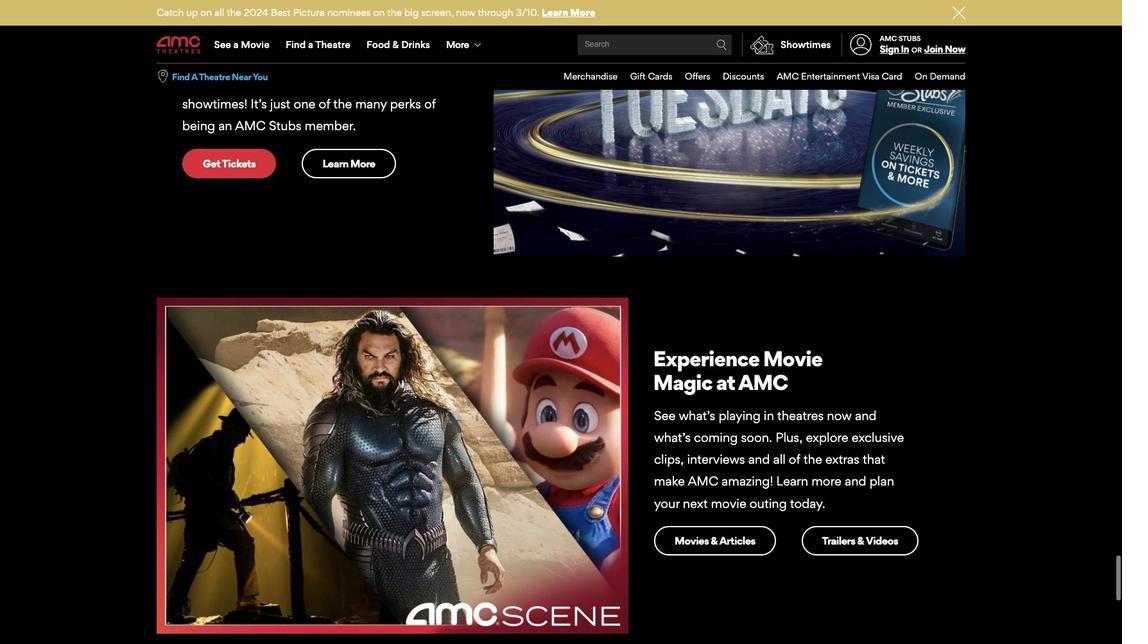 Task type: vqa. For each thing, say whether or not it's contained in the screenshot.
Showtimes
yes



Task type: locate. For each thing, give the bounding box(es) containing it.
of down plus,
[[789, 452, 801, 468]]

of right one
[[319, 96, 330, 112]]

learn up today.
[[777, 474, 809, 490]]

members
[[211, 0, 301, 16]]

2 horizontal spatial of
[[789, 452, 801, 468]]

trailers & videos
[[823, 535, 899, 548]]

1 horizontal spatial see
[[654, 408, 676, 424]]

member.
[[305, 118, 356, 134]]

being
[[182, 118, 215, 134]]

on
[[353, 0, 377, 16], [201, 6, 212, 19], [373, 6, 385, 19], [288, 75, 303, 90]]

menu up the merchandise 'link'
[[157, 27, 966, 63]]

learn more link
[[542, 6, 596, 19], [302, 149, 396, 179]]

showtimes image
[[743, 33, 781, 57]]

1 horizontal spatial movie
[[763, 346, 823, 372]]

amc up next
[[688, 474, 719, 490]]

movie up a-
[[241, 39, 270, 51]]

& up the "insider"
[[393, 39, 399, 51]]

find
[[286, 39, 306, 51], [172, 71, 190, 82]]

discount tuesdays image
[[494, 0, 966, 257]]

0 vertical spatial see
[[214, 39, 231, 51]]

you
[[253, 71, 268, 82]]

amc
[[880, 34, 897, 43], [182, 53, 213, 68], [777, 71, 799, 82], [235, 118, 266, 134], [738, 370, 788, 396], [688, 474, 719, 490]]

0 horizontal spatial &
[[393, 39, 399, 51]]

0 vertical spatial find
[[286, 39, 306, 51]]

now
[[456, 6, 476, 19], [827, 408, 852, 424]]

& left the videos
[[858, 535, 865, 548]]

1 horizontal spatial learn
[[542, 6, 569, 19]]

amc logo image
[[157, 36, 202, 54], [157, 36, 202, 54]]

on
[[915, 71, 928, 82]]

0 vertical spatial movie
[[241, 39, 270, 51]]

0 vertical spatial menu
[[157, 27, 966, 63]]

what's up coming
[[679, 408, 716, 424]]

0 vertical spatial learn
[[542, 6, 569, 19]]

merchandise link
[[551, 64, 618, 90]]

all
[[215, 6, 224, 19], [774, 452, 786, 468]]

find a theatre link
[[278, 27, 359, 63]]

movie up theatres on the right
[[763, 346, 823, 372]]

on up one
[[288, 75, 303, 90]]

on demand
[[915, 71, 966, 82]]

0 horizontal spatial stubs
[[216, 53, 249, 68]]

sign in or join amc stubs element
[[842, 27, 966, 63]]

the up more at the right of the page
[[804, 452, 823, 468]]

amc up sign
[[880, 34, 897, 43]]

1 horizontal spatial stubs
[[269, 118, 302, 134]]

save
[[304, 0, 350, 16]]

all right the all
[[215, 6, 224, 19]]

learn right 3/10.
[[542, 6, 569, 19]]

of right perks
[[424, 96, 436, 112]]

0 vertical spatial stubs
[[899, 34, 921, 43]]

0 horizontal spatial theatre
[[199, 71, 230, 82]]

find inside menu
[[286, 39, 306, 51]]

see
[[214, 39, 231, 51], [654, 408, 676, 424]]

0 horizontal spatial learn more link
[[302, 149, 396, 179]]

now inside 'see what's playing in theatres now and what's coming soon. plus, explore exclusive clips, interviews and all of the extras that make amc amazing! learn more and plan your next movie outing today.'
[[827, 408, 852, 424]]

stubs inside amc stubs sign in or join now
[[899, 34, 921, 43]]

learn more link right 3/10.
[[542, 6, 596, 19]]

all inside 'see what's playing in theatres now and what's coming soon. plus, explore exclusive clips, interviews and all of the extras that make amc amazing! learn more and plan your next movie outing today.'
[[774, 452, 786, 468]]

1 vertical spatial find
[[172, 71, 190, 82]]

explore
[[806, 430, 849, 446]]

menu containing merchandise
[[551, 64, 966, 90]]

showtimes link
[[742, 33, 831, 57]]

0 horizontal spatial see
[[214, 39, 231, 51]]

interviews
[[687, 452, 745, 468]]

card
[[882, 71, 903, 82]]

the down to
[[333, 96, 352, 112]]

a
[[234, 39, 239, 51], [308, 39, 313, 51]]

menu down showtimes image
[[551, 64, 966, 90]]

submit search icon image
[[717, 40, 727, 50]]

stubs down see a movie
[[216, 53, 249, 68]]

2 vertical spatial stubs
[[269, 118, 302, 134]]

on right the up
[[201, 6, 212, 19]]

amc inside amc stubs sign in or join now
[[880, 34, 897, 43]]

2 a from the left
[[308, 39, 313, 51]]

amc stubs a-list, premiere and insider members save every week on tickets to tuesday showtimes! it's just one of the many perks of being an amc stubs member.
[[182, 53, 467, 134]]

1 vertical spatial learn
[[323, 157, 348, 170]]

0 horizontal spatial of
[[319, 96, 330, 112]]

1 vertical spatial see
[[654, 408, 676, 424]]

perks
[[390, 96, 421, 112]]

theatre inside find a theatre near you button
[[199, 71, 230, 82]]

amc down 'showtimes' link
[[777, 71, 799, 82]]

visa
[[863, 71, 880, 82]]

more
[[571, 6, 596, 19], [446, 39, 469, 51], [351, 157, 375, 170]]

1 a from the left
[[234, 39, 239, 51]]

1 horizontal spatial theatre
[[315, 39, 351, 51]]

and down soon.
[[749, 452, 770, 468]]

2 vertical spatial learn
[[777, 474, 809, 490]]

on right nominees
[[373, 6, 385, 19]]

find up list,
[[286, 39, 306, 51]]

theatre inside find a theatre link
[[315, 39, 351, 51]]

amazing!
[[722, 474, 774, 490]]

all members save on discount tuesdays
[[181, 0, 465, 40]]

amc up in
[[738, 370, 788, 396]]

0 vertical spatial all
[[215, 6, 224, 19]]

movie inside see a movie link
[[241, 39, 270, 51]]

learn more
[[323, 157, 375, 170]]

of
[[319, 96, 330, 112], [424, 96, 436, 112], [789, 452, 801, 468]]

now right screen,
[[456, 6, 476, 19]]

find a theatre near you
[[172, 71, 268, 82]]

on inside amc stubs a-list, premiere and insider members save every week on tickets to tuesday showtimes! it's just one of the many perks of being an amc stubs member.
[[288, 75, 303, 90]]

menu containing more
[[157, 27, 966, 63]]

stubs down just
[[269, 118, 302, 134]]

learn
[[542, 6, 569, 19], [323, 157, 348, 170], [777, 474, 809, 490]]

menu
[[157, 27, 966, 63], [551, 64, 966, 90]]

stubs for sign
[[899, 34, 921, 43]]

on right save
[[353, 0, 377, 16]]

amc entertainment visa card link
[[765, 64, 903, 90]]

user profile image
[[843, 34, 879, 56]]

2 horizontal spatial more
[[571, 6, 596, 19]]

1 vertical spatial learn more link
[[302, 149, 396, 179]]

amc scene image
[[157, 298, 629, 635]]

that
[[863, 452, 886, 468]]

0 horizontal spatial more
[[351, 157, 375, 170]]

2 horizontal spatial stubs
[[899, 34, 921, 43]]

0 vertical spatial theatre
[[315, 39, 351, 51]]

today.
[[790, 496, 826, 512]]

get
[[203, 157, 220, 170]]

and up to
[[346, 53, 368, 68]]

theatre right a
[[199, 71, 230, 82]]

more down member.
[[351, 157, 375, 170]]

a up near
[[234, 39, 239, 51]]

articles
[[720, 535, 756, 548]]

& right movies
[[711, 535, 718, 548]]

get tickets link
[[182, 149, 276, 179]]

more up members
[[446, 39, 469, 51]]

a for movie
[[234, 39, 239, 51]]

what's up clips,
[[654, 430, 691, 446]]

to
[[347, 75, 359, 90]]

0 vertical spatial now
[[456, 6, 476, 19]]

theatre
[[315, 39, 351, 51], [199, 71, 230, 82]]

find left a
[[172, 71, 190, 82]]

find inside button
[[172, 71, 190, 82]]

through
[[478, 6, 514, 19]]

1 horizontal spatial &
[[711, 535, 718, 548]]

1 horizontal spatial all
[[774, 452, 786, 468]]

extras
[[826, 452, 860, 468]]

learn more link down member.
[[302, 149, 396, 179]]

on demand link
[[903, 64, 966, 90]]

movie inside experience movie magic at amc
[[763, 346, 823, 372]]

1 vertical spatial stubs
[[216, 53, 249, 68]]

a up the premiere
[[308, 39, 313, 51]]

amc stubs sign in or join now
[[880, 34, 966, 55]]

learn down member.
[[323, 157, 348, 170]]

stubs
[[899, 34, 921, 43], [216, 53, 249, 68], [269, 118, 302, 134]]

1 horizontal spatial learn more link
[[542, 6, 596, 19]]

1 horizontal spatial find
[[286, 39, 306, 51]]

& for drinks
[[393, 39, 399, 51]]

in
[[901, 43, 910, 55]]

a for theatre
[[308, 39, 313, 51]]

see down magic
[[654, 408, 676, 424]]

all down plus,
[[774, 452, 786, 468]]

stubs up in
[[899, 34, 921, 43]]

theatre up the premiere
[[315, 39, 351, 51]]

see inside 'see what's playing in theatres now and what's coming soon. plus, explore exclusive clips, interviews and all of the extras that make amc amazing! learn more and plan your next movie outing today.'
[[654, 408, 676, 424]]

get tickets
[[203, 157, 256, 170]]

1 vertical spatial movie
[[763, 346, 823, 372]]

0 horizontal spatial movie
[[241, 39, 270, 51]]

0 horizontal spatial a
[[234, 39, 239, 51]]

catch up on all the 2024 best picture nominees on the big screen, now through 3/10. learn more
[[157, 6, 596, 19]]

find for find a theatre near you
[[172, 71, 190, 82]]

cookie consent banner dialog
[[0, 610, 1123, 645]]

0 horizontal spatial find
[[172, 71, 190, 82]]

1 vertical spatial more
[[446, 39, 469, 51]]

2 horizontal spatial learn
[[777, 474, 809, 490]]

1 vertical spatial what's
[[654, 430, 691, 446]]

the
[[227, 6, 241, 19], [387, 6, 402, 19], [333, 96, 352, 112], [804, 452, 823, 468]]

movie
[[241, 39, 270, 51], [763, 346, 823, 372]]

best
[[271, 6, 291, 19]]

1 vertical spatial all
[[774, 452, 786, 468]]

1 vertical spatial theatre
[[199, 71, 230, 82]]

up
[[186, 6, 198, 19]]

0 horizontal spatial all
[[215, 6, 224, 19]]

theatre for a
[[315, 39, 351, 51]]

more right 3/10.
[[571, 6, 596, 19]]

2 horizontal spatial &
[[858, 535, 865, 548]]

drinks
[[401, 39, 430, 51]]

1 horizontal spatial a
[[308, 39, 313, 51]]

1 vertical spatial now
[[827, 408, 852, 424]]

see up find a theatre near you
[[214, 39, 231, 51]]

trailers
[[823, 535, 856, 548]]

next
[[683, 496, 708, 512]]

1 horizontal spatial more
[[446, 39, 469, 51]]

2 vertical spatial more
[[351, 157, 375, 170]]

members
[[413, 53, 467, 68]]

1 horizontal spatial now
[[827, 408, 852, 424]]

now up explore
[[827, 408, 852, 424]]

& inside 'link'
[[393, 39, 399, 51]]

soon.
[[741, 430, 773, 446]]

the inside amc stubs a-list, premiere and insider members save every week on tickets to tuesday showtimes! it's just one of the many perks of being an amc stubs member.
[[333, 96, 352, 112]]

tickets
[[222, 157, 256, 170]]

see what's playing in theatres now and what's coming soon. plus, explore exclusive clips, interviews and all of the extras that make amc amazing! learn more and plan your next movie outing today.
[[654, 408, 905, 512]]

1 vertical spatial menu
[[551, 64, 966, 90]]



Task type: describe. For each thing, give the bounding box(es) containing it.
find for find a theatre
[[286, 39, 306, 51]]

offers
[[685, 71, 711, 82]]

0 horizontal spatial learn
[[323, 157, 348, 170]]

just
[[270, 96, 291, 112]]

join now button
[[925, 43, 966, 55]]

discounts
[[723, 71, 765, 82]]

sign in button
[[880, 43, 910, 55]]

clips,
[[654, 452, 684, 468]]

amc inside amc entertainment visa card link
[[777, 71, 799, 82]]

theatre for a
[[199, 71, 230, 82]]

week
[[255, 75, 285, 90]]

more button
[[438, 27, 492, 63]]

see a movie link
[[206, 27, 278, 63]]

movies & articles
[[675, 535, 756, 548]]

one
[[294, 96, 316, 112]]

insider
[[371, 53, 409, 68]]

experience
[[653, 346, 760, 372]]

trailers & videos link
[[802, 527, 919, 556]]

merchandise
[[564, 71, 618, 82]]

near
[[232, 71, 251, 82]]

big
[[405, 6, 419, 19]]

0 horizontal spatial now
[[456, 6, 476, 19]]

screen,
[[421, 6, 454, 19]]

and inside amc stubs a-list, premiere and insider members save every week on tickets to tuesday showtimes! it's just one of the many perks of being an amc stubs member.
[[346, 53, 368, 68]]

and up exclusive
[[855, 408, 877, 424]]

1 horizontal spatial of
[[424, 96, 436, 112]]

an
[[218, 118, 232, 134]]

& for articles
[[711, 535, 718, 548]]

& for videos
[[858, 535, 865, 548]]

amc up a
[[182, 53, 213, 68]]

tuesdays
[[181, 14, 268, 40]]

movie
[[711, 496, 747, 512]]

many
[[355, 96, 387, 112]]

save
[[182, 75, 208, 90]]

catch
[[157, 6, 184, 19]]

list,
[[265, 53, 288, 68]]

theatres
[[778, 408, 824, 424]]

showtimes
[[781, 39, 831, 51]]

amc inside experience movie magic at amc
[[738, 370, 788, 396]]

magic
[[653, 370, 713, 396]]

see for see a movie
[[214, 39, 231, 51]]

stubs for a-
[[216, 53, 249, 68]]

movies
[[675, 535, 709, 548]]

0 vertical spatial learn more link
[[542, 6, 596, 19]]

a-
[[252, 53, 265, 68]]

0 vertical spatial what's
[[679, 408, 716, 424]]

now
[[945, 43, 966, 55]]

in
[[764, 408, 774, 424]]

and down extras
[[845, 474, 867, 490]]

join
[[925, 43, 943, 55]]

all
[[181, 0, 207, 16]]

learn inside 'see what's playing in theatres now and what's coming soon. plus, explore exclusive clips, interviews and all of the extras that make amc amazing! learn more and plan your next movie outing today.'
[[777, 474, 809, 490]]

nominees
[[327, 6, 371, 19]]

premiere
[[292, 53, 343, 68]]

it's
[[251, 96, 267, 112]]

outing
[[750, 496, 787, 512]]

a
[[191, 71, 197, 82]]

see for see what's playing in theatres now and what's coming soon. plus, explore exclusive clips, interviews and all of the extras that make amc amazing! learn more and plan your next movie outing today.
[[654, 408, 676, 424]]

see a movie
[[214, 39, 270, 51]]

tickets
[[306, 75, 344, 90]]

offers link
[[673, 64, 711, 90]]

picture
[[293, 6, 325, 19]]

tuesday
[[361, 75, 409, 90]]

find a theatre near you button
[[172, 70, 268, 83]]

discount
[[381, 0, 465, 16]]

3/10.
[[516, 6, 540, 19]]

cards
[[648, 71, 673, 82]]

sign
[[880, 43, 899, 55]]

exclusive
[[852, 430, 905, 446]]

amc down the it's
[[235, 118, 266, 134]]

0 vertical spatial more
[[571, 6, 596, 19]]

search the AMC website text field
[[583, 40, 717, 50]]

experience movie magic at amc
[[653, 346, 823, 396]]

amc inside 'see what's playing in theatres now and what's coming soon. plus, explore exclusive clips, interviews and all of the extras that make amc amazing! learn more and plan your next movie outing today.'
[[688, 474, 719, 490]]

gift cards
[[630, 71, 673, 82]]

the left 2024
[[227, 6, 241, 19]]

your
[[654, 496, 680, 512]]

more
[[812, 474, 842, 490]]

make
[[654, 474, 685, 490]]

more inside button
[[446, 39, 469, 51]]

gift cards link
[[618, 64, 673, 90]]

showtimes!
[[182, 96, 248, 112]]

of inside 'see what's playing in theatres now and what's coming soon. plus, explore exclusive clips, interviews and all of the extras that make amc amazing! learn more and plan your next movie outing today.'
[[789, 452, 801, 468]]

videos
[[866, 535, 899, 548]]

food & drinks
[[367, 39, 430, 51]]

playing
[[719, 408, 761, 424]]

the inside 'see what's playing in theatres now and what's coming soon. plus, explore exclusive clips, interviews and all of the extras that make amc amazing! learn more and plan your next movie outing today.'
[[804, 452, 823, 468]]

gift
[[630, 71, 646, 82]]

amc entertainment visa card
[[777, 71, 903, 82]]

movies & articles link
[[654, 527, 776, 556]]

plus,
[[776, 430, 803, 446]]

food
[[367, 39, 390, 51]]

entertainment
[[801, 71, 861, 82]]

on inside all members save on discount tuesdays
[[353, 0, 377, 16]]

food & drinks link
[[359, 27, 438, 63]]

every
[[211, 75, 252, 90]]

find a theatre
[[286, 39, 351, 51]]

the left 'big'
[[387, 6, 402, 19]]



